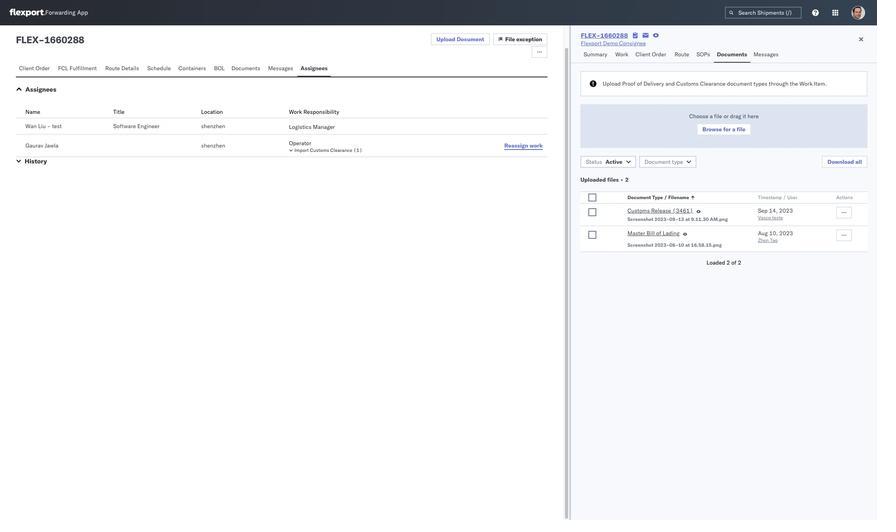 Task type: vqa. For each thing, say whether or not it's contained in the screenshot.
1669777
no



Task type: describe. For each thing, give the bounding box(es) containing it.
screenshot for aug
[[628, 242, 653, 248]]

0 vertical spatial client order
[[635, 51, 666, 58]]

master bill of lading link
[[628, 229, 680, 239]]

lading
[[663, 230, 680, 237]]

release
[[651, 207, 671, 214]]

schedule button
[[144, 61, 175, 77]]

responsibility
[[303, 108, 339, 116]]

exception
[[516, 36, 542, 43]]

summary button
[[580, 47, 612, 63]]

user
[[787, 195, 797, 200]]

forwarding app link
[[10, 9, 88, 17]]

item.
[[814, 80, 827, 87]]

work for work
[[615, 51, 628, 58]]

loaded
[[707, 259, 725, 266]]

liu
[[38, 123, 46, 130]]

messages for the right the "messages" button
[[754, 51, 779, 58]]

demo
[[603, 40, 618, 47]]

sops button
[[693, 47, 714, 63]]

bol button
[[211, 61, 228, 77]]

actions
[[836, 195, 853, 200]]

uploaded
[[580, 176, 606, 183]]

2 vertical spatial customs
[[628, 207, 650, 214]]

work responsibility
[[289, 108, 339, 116]]

status
[[586, 158, 602, 166]]

1 / from the left
[[664, 195, 667, 200]]

0 vertical spatial client
[[635, 51, 650, 58]]

flexport demo consignee link
[[581, 39, 646, 47]]

document for document type / filename
[[628, 195, 651, 200]]

forwarding
[[45, 9, 76, 16]]

flex-1660288
[[581, 31, 628, 39]]

download all button
[[822, 156, 868, 168]]

work button
[[612, 47, 632, 63]]

of for bill
[[656, 230, 661, 237]]

2 for of
[[738, 259, 741, 266]]

flex-1660288 link
[[581, 31, 628, 39]]

fulfillment
[[70, 65, 97, 72]]

screenshot for sep
[[628, 216, 653, 222]]

0 vertical spatial document
[[457, 36, 484, 43]]

2 / from the left
[[783, 195, 786, 200]]

sops
[[696, 51, 710, 58]]

document type
[[645, 158, 683, 166]]

test
[[52, 123, 62, 130]]

08-
[[669, 242, 678, 248]]

the
[[790, 80, 798, 87]]

Search Shipments (/) text field
[[725, 7, 802, 19]]

flexport
[[581, 40, 602, 47]]

here
[[748, 113, 759, 120]]

import
[[295, 147, 309, 153]]

1 vertical spatial client order
[[19, 65, 50, 72]]

flex - 1660288
[[16, 34, 84, 46]]

file inside button
[[737, 126, 745, 133]]

upload for upload document
[[436, 36, 455, 43]]

10
[[678, 242, 684, 248]]

route for route
[[675, 51, 689, 58]]

location
[[201, 108, 223, 116]]

types
[[754, 80, 767, 87]]

schedule
[[147, 65, 171, 72]]

logistics manager
[[289, 123, 335, 131]]

status active
[[586, 158, 622, 166]]

∙
[[620, 176, 624, 183]]

13
[[678, 216, 684, 222]]

1 horizontal spatial documents button
[[714, 47, 750, 63]]

fcl fulfillment
[[58, 65, 97, 72]]

manager
[[313, 123, 335, 131]]

file
[[505, 36, 515, 43]]

file exception
[[505, 36, 542, 43]]

document type / filename button
[[626, 193, 742, 201]]

fcl fulfillment button
[[55, 61, 102, 77]]

of for proof
[[637, 80, 642, 87]]

loaded 2 of 2
[[707, 259, 741, 266]]

name
[[25, 108, 40, 116]]

timestamp / user button
[[756, 193, 820, 201]]

0 vertical spatial documents
[[717, 51, 747, 58]]

1 vertical spatial assignees
[[25, 85, 56, 93]]

jawla
[[45, 142, 58, 149]]

upload for upload proof of delivery and customs clearance document types through the work item.
[[603, 80, 621, 87]]

software engineer
[[113, 123, 160, 130]]

1 vertical spatial documents
[[231, 65, 260, 72]]

history
[[25, 157, 47, 165]]

gaurav jawla
[[25, 142, 58, 149]]

09-
[[669, 216, 678, 222]]

2 horizontal spatial customs
[[676, 80, 699, 87]]

active
[[605, 158, 622, 166]]

upload document button
[[431, 33, 490, 45]]

route for route details
[[105, 65, 120, 72]]

uploaded files ∙ 2
[[580, 176, 629, 183]]

wan
[[25, 123, 37, 130]]

upload document
[[436, 36, 484, 43]]

0 horizontal spatial file
[[714, 113, 722, 120]]

2023- for aug
[[655, 242, 669, 248]]

for
[[723, 126, 731, 133]]

of for 2
[[731, 259, 736, 266]]

2023- for sep
[[655, 216, 669, 222]]

1 vertical spatial client
[[19, 65, 34, 72]]

summary
[[584, 51, 607, 58]]

0 vertical spatial clearance
[[700, 80, 725, 87]]

0 horizontal spatial messages button
[[265, 61, 297, 77]]

customs inside button
[[310, 147, 329, 153]]

reassign work
[[504, 142, 543, 149]]

0 horizontal spatial 1660288
[[44, 34, 84, 46]]

reassign work button
[[500, 140, 547, 152]]

1 vertical spatial assignees button
[[25, 85, 56, 93]]

sep
[[758, 207, 768, 214]]

work for work responsibility
[[289, 108, 302, 116]]

16.58.15.png
[[691, 242, 722, 248]]

logistics
[[289, 123, 311, 131]]

2023 for aug 10, 2023
[[779, 230, 793, 237]]

history button
[[25, 157, 47, 165]]



Task type: locate. For each thing, give the bounding box(es) containing it.
1 vertical spatial document
[[645, 158, 671, 166]]

1 horizontal spatial 2
[[727, 259, 730, 266]]

0 horizontal spatial documents button
[[228, 61, 265, 77]]

2 2023- from the top
[[655, 242, 669, 248]]

0 horizontal spatial a
[[710, 113, 713, 120]]

download all
[[828, 158, 862, 166]]

messages
[[754, 51, 779, 58], [268, 65, 293, 72]]

upload inside button
[[436, 36, 455, 43]]

bill
[[647, 230, 655, 237]]

choose a file or drag it here
[[689, 113, 759, 120]]

2 vertical spatial work
[[289, 108, 302, 116]]

document for document type
[[645, 158, 671, 166]]

order left the route button
[[652, 51, 666, 58]]

1 horizontal spatial clearance
[[700, 80, 725, 87]]

0 vertical spatial assignees
[[301, 65, 328, 72]]

browse for a file
[[702, 126, 745, 133]]

flexport. image
[[10, 9, 45, 17]]

of right "bill"
[[656, 230, 661, 237]]

clearance inside button
[[330, 147, 352, 153]]

sep 14, 2023 vasco teste
[[758, 207, 793, 221]]

flex-
[[581, 31, 600, 39]]

14,
[[769, 207, 778, 214]]

1 horizontal spatial messages
[[754, 51, 779, 58]]

0 vertical spatial file
[[714, 113, 722, 120]]

route details
[[105, 65, 139, 72]]

None checkbox
[[588, 231, 596, 239]]

route inside button
[[105, 65, 120, 72]]

of right proof
[[637, 80, 642, 87]]

0 horizontal spatial upload
[[436, 36, 455, 43]]

1 vertical spatial shenzhen
[[201, 142, 225, 149]]

1 horizontal spatial upload
[[603, 80, 621, 87]]

- right liu
[[47, 123, 51, 130]]

a right choose
[[710, 113, 713, 120]]

/ right the type
[[664, 195, 667, 200]]

import customs clearance                (1)
[[295, 147, 362, 153]]

0 horizontal spatial assignees
[[25, 85, 56, 93]]

document left file
[[457, 36, 484, 43]]

0 horizontal spatial assignees button
[[25, 85, 56, 93]]

route left "details"
[[105, 65, 120, 72]]

2 2023 from the top
[[779, 230, 793, 237]]

0 horizontal spatial clearance
[[330, 147, 352, 153]]

bol
[[214, 65, 225, 72]]

0 horizontal spatial route
[[105, 65, 120, 72]]

1 horizontal spatial client order
[[635, 51, 666, 58]]

documents button right sops
[[714, 47, 750, 63]]

customs
[[676, 80, 699, 87], [310, 147, 329, 153], [628, 207, 650, 214]]

0 vertical spatial at
[[685, 216, 690, 222]]

0 vertical spatial route
[[675, 51, 689, 58]]

0 horizontal spatial client order
[[19, 65, 50, 72]]

aug
[[758, 230, 768, 237]]

at for aug 10, 2023
[[685, 242, 690, 248]]

0 vertical spatial 2023
[[779, 207, 793, 214]]

work up logistics
[[289, 108, 302, 116]]

2023 right 10,
[[779, 230, 793, 237]]

file left or
[[714, 113, 722, 120]]

clearance
[[700, 80, 725, 87], [330, 147, 352, 153]]

consignee
[[619, 40, 646, 47]]

document left the type
[[628, 195, 651, 200]]

fcl
[[58, 65, 68, 72]]

0 vertical spatial upload
[[436, 36, 455, 43]]

client down consignee on the right top
[[635, 51, 650, 58]]

documents button
[[714, 47, 750, 63], [228, 61, 265, 77]]

customs left release
[[628, 207, 650, 214]]

0 vertical spatial assignees button
[[297, 61, 331, 77]]

a
[[710, 113, 713, 120], [732, 126, 735, 133]]

1 vertical spatial 2023
[[779, 230, 793, 237]]

0 vertical spatial of
[[637, 80, 642, 87]]

0 horizontal spatial client order button
[[16, 61, 55, 77]]

at right 10
[[685, 242, 690, 248]]

2023 inside aug 10, 2023 zhen tao
[[779, 230, 793, 237]]

1 vertical spatial clearance
[[330, 147, 352, 153]]

route button
[[671, 47, 693, 63]]

0 horizontal spatial customs
[[310, 147, 329, 153]]

wan liu - test
[[25, 123, 62, 130]]

- down forwarding app link
[[39, 34, 44, 46]]

1 screenshot from the top
[[628, 216, 653, 222]]

of
[[637, 80, 642, 87], [656, 230, 661, 237], [731, 259, 736, 266]]

download
[[828, 158, 854, 166]]

1 horizontal spatial assignees
[[301, 65, 328, 72]]

1 2023- from the top
[[655, 216, 669, 222]]

document type button
[[639, 156, 696, 168]]

master bill of lading
[[628, 230, 680, 237]]

containers button
[[175, 61, 211, 77]]

engineer
[[137, 123, 160, 130]]

upload
[[436, 36, 455, 43], [603, 80, 621, 87]]

1 horizontal spatial a
[[732, 126, 735, 133]]

screenshot 2023-08-10 at 16.58.15.png
[[628, 242, 722, 248]]

screenshot 2023-09-13 at 9.11.30 am.png
[[628, 216, 728, 222]]

2 vertical spatial document
[[628, 195, 651, 200]]

0 horizontal spatial order
[[35, 65, 50, 72]]

1 vertical spatial 2023-
[[655, 242, 669, 248]]

1 vertical spatial file
[[737, 126, 745, 133]]

1 vertical spatial upload
[[603, 80, 621, 87]]

client order down consignee on the right top
[[635, 51, 666, 58]]

1660288 down forwarding app
[[44, 34, 84, 46]]

client order button down consignee on the right top
[[632, 47, 671, 63]]

messages button
[[750, 47, 783, 63], [265, 61, 297, 77]]

software
[[113, 123, 136, 130]]

drag
[[730, 113, 741, 120]]

1 vertical spatial a
[[732, 126, 735, 133]]

shenzhen
[[201, 123, 225, 130], [201, 142, 225, 149]]

2 horizontal spatial work
[[799, 80, 813, 87]]

0 vertical spatial screenshot
[[628, 216, 653, 222]]

1 vertical spatial route
[[105, 65, 120, 72]]

0 vertical spatial work
[[615, 51, 628, 58]]

document left type
[[645, 158, 671, 166]]

route
[[675, 51, 689, 58], [105, 65, 120, 72]]

0 vertical spatial 2023-
[[655, 216, 669, 222]]

10,
[[769, 230, 778, 237]]

None checkbox
[[588, 194, 596, 202], [588, 208, 596, 216], [588, 194, 596, 202], [588, 208, 596, 216]]

master
[[628, 230, 645, 237]]

0 horizontal spatial 2
[[625, 176, 629, 183]]

2 at from the top
[[685, 242, 690, 248]]

0 vertical spatial -
[[39, 34, 44, 46]]

0 vertical spatial shenzhen
[[201, 123, 225, 130]]

-
[[39, 34, 44, 46], [47, 123, 51, 130]]

screenshot up master
[[628, 216, 653, 222]]

1 horizontal spatial customs
[[628, 207, 650, 214]]

0 horizontal spatial work
[[289, 108, 302, 116]]

app
[[77, 9, 88, 16]]

details
[[121, 65, 139, 72]]

1 horizontal spatial route
[[675, 51, 689, 58]]

customs release (3461) link
[[628, 207, 693, 216]]

client order left fcl
[[19, 65, 50, 72]]

1 at from the top
[[685, 216, 690, 222]]

/ left user
[[783, 195, 786, 200]]

through
[[769, 80, 788, 87]]

1 vertical spatial work
[[799, 80, 813, 87]]

at for sep 14, 2023
[[685, 216, 690, 222]]

documents button right bol
[[228, 61, 265, 77]]

2 horizontal spatial of
[[731, 259, 736, 266]]

work down flexport demo consignee
[[615, 51, 628, 58]]

timestamp
[[758, 195, 782, 200]]

client order button
[[632, 47, 671, 63], [16, 61, 55, 77]]

1 2023 from the top
[[779, 207, 793, 214]]

work
[[615, 51, 628, 58], [799, 80, 813, 87], [289, 108, 302, 116]]

0 horizontal spatial -
[[39, 34, 44, 46]]

1 horizontal spatial -
[[47, 123, 51, 130]]

messages for the leftmost the "messages" button
[[268, 65, 293, 72]]

1 horizontal spatial file
[[737, 126, 745, 133]]

0 horizontal spatial client
[[19, 65, 34, 72]]

2023- down master bill of lading link
[[655, 242, 669, 248]]

flex
[[16, 34, 39, 46]]

browse for a file button
[[697, 123, 751, 135]]

1 vertical spatial order
[[35, 65, 50, 72]]

upload proof of delivery and customs clearance document types through the work item.
[[603, 80, 827, 87]]

at
[[685, 216, 690, 222], [685, 242, 690, 248]]

0 horizontal spatial of
[[637, 80, 642, 87]]

browse
[[702, 126, 722, 133]]

it
[[743, 113, 746, 120]]

1 vertical spatial screenshot
[[628, 242, 653, 248]]

of right loaded
[[731, 259, 736, 266]]

1660288 up flexport demo consignee
[[600, 31, 628, 39]]

1 horizontal spatial work
[[615, 51, 628, 58]]

timestamp / user
[[758, 195, 797, 200]]

assignees inside button
[[301, 65, 328, 72]]

1 vertical spatial at
[[685, 242, 690, 248]]

client order
[[635, 51, 666, 58], [19, 65, 50, 72]]

teste
[[772, 215, 783, 221]]

2023 inside 'sep 14, 2023 vasco teste'
[[779, 207, 793, 214]]

import customs clearance                (1) button
[[289, 147, 489, 154]]

documents
[[717, 51, 747, 58], [231, 65, 260, 72]]

zhen
[[758, 237, 769, 243]]

0 vertical spatial order
[[652, 51, 666, 58]]

2 screenshot from the top
[[628, 242, 653, 248]]

document
[[727, 80, 752, 87]]

0 horizontal spatial /
[[664, 195, 667, 200]]

client down flex
[[19, 65, 34, 72]]

2 for ∙
[[625, 176, 629, 183]]

0 vertical spatial customs
[[676, 80, 699, 87]]

screenshot down master
[[628, 242, 653, 248]]

1 horizontal spatial assignees button
[[297, 61, 331, 77]]

documents right sops button
[[717, 51, 747, 58]]

assignees button
[[297, 61, 331, 77], [25, 85, 56, 93]]

clearance left (1)
[[330, 147, 352, 153]]

1 shenzhen from the top
[[201, 123, 225, 130]]

a inside button
[[732, 126, 735, 133]]

1 vertical spatial customs
[[310, 147, 329, 153]]

and
[[665, 80, 675, 87]]

work inside button
[[615, 51, 628, 58]]

customs right and
[[676, 80, 699, 87]]

2023 up teste on the right top of the page
[[779, 207, 793, 214]]

route inside button
[[675, 51, 689, 58]]

gaurav
[[25, 142, 43, 149]]

0 horizontal spatial messages
[[268, 65, 293, 72]]

2 shenzhen from the top
[[201, 142, 225, 149]]

1 horizontal spatial documents
[[717, 51, 747, 58]]

choose
[[689, 113, 708, 120]]

route left sops
[[675, 51, 689, 58]]

clearance left document
[[700, 80, 725, 87]]

1 horizontal spatial of
[[656, 230, 661, 237]]

customs right import
[[310, 147, 329, 153]]

documents right bol button
[[231, 65, 260, 72]]

0 horizontal spatial documents
[[231, 65, 260, 72]]

0 vertical spatial messages
[[754, 51, 779, 58]]

1 vertical spatial of
[[656, 230, 661, 237]]

file down it
[[737, 126, 745, 133]]

1 horizontal spatial client
[[635, 51, 650, 58]]

0 vertical spatial a
[[710, 113, 713, 120]]

work right the
[[799, 80, 813, 87]]

at right 13 at the top right of page
[[685, 216, 690, 222]]

am.png
[[710, 216, 728, 222]]

type
[[652, 195, 663, 200]]

2023 for sep 14, 2023
[[779, 207, 793, 214]]

1 horizontal spatial /
[[783, 195, 786, 200]]

a right for
[[732, 126, 735, 133]]

1 vertical spatial -
[[47, 123, 51, 130]]

2023-
[[655, 216, 669, 222], [655, 242, 669, 248]]

1 horizontal spatial order
[[652, 51, 666, 58]]

1 horizontal spatial client order button
[[632, 47, 671, 63]]

1 horizontal spatial 1660288
[[600, 31, 628, 39]]

2 vertical spatial of
[[731, 259, 736, 266]]

files
[[607, 176, 619, 183]]

operator
[[289, 140, 311, 147]]

1 horizontal spatial messages button
[[750, 47, 783, 63]]

delivery
[[644, 80, 664, 87]]

/
[[664, 195, 667, 200], [783, 195, 786, 200]]

order left fcl
[[35, 65, 50, 72]]

client order button left fcl
[[16, 61, 55, 77]]

1 vertical spatial messages
[[268, 65, 293, 72]]

screenshot
[[628, 216, 653, 222], [628, 242, 653, 248]]

2 horizontal spatial 2
[[738, 259, 741, 266]]

2023- down release
[[655, 216, 669, 222]]



